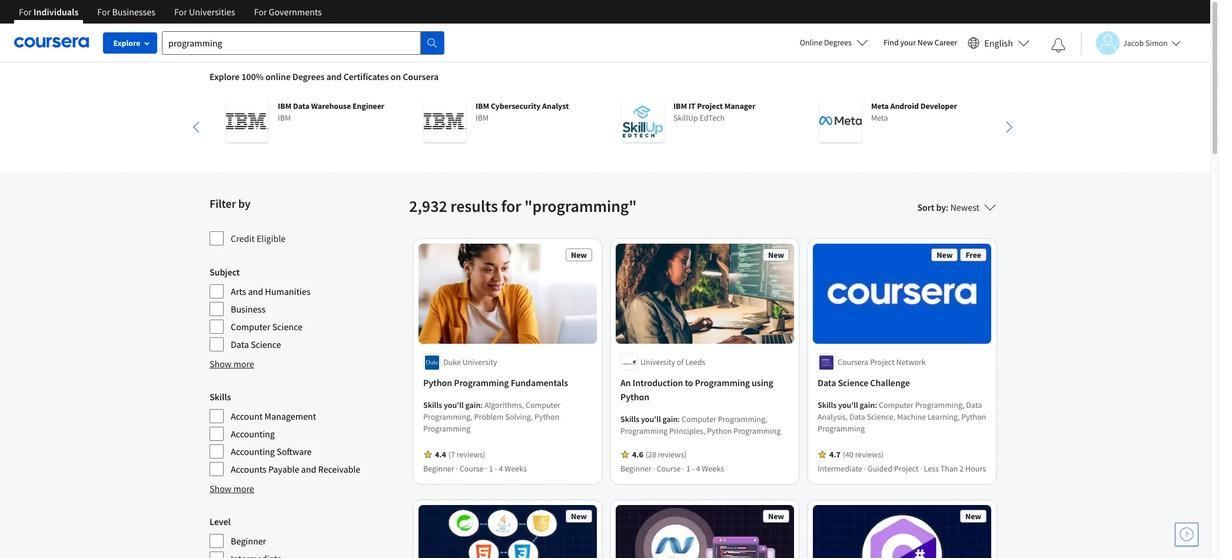 Task type: locate. For each thing, give the bounding box(es) containing it.
2 vertical spatial science
[[838, 377, 869, 389]]

project left less
[[894, 464, 919, 474]]

1 show more button from the top
[[210, 357, 254, 371]]

meta left android
[[871, 101, 889, 111]]

1 horizontal spatial ibm image
[[424, 100, 466, 142]]

more for accounts
[[233, 483, 254, 495]]

None search field
[[162, 31, 445, 54]]

programming, inside computer programming, programming principles, python programming
[[718, 414, 768, 425]]

0 horizontal spatial by
[[238, 196, 251, 211]]

2 vertical spatial project
[[894, 464, 919, 474]]

0 horizontal spatial 1
[[489, 464, 493, 474]]

2 horizontal spatial programming,
[[915, 400, 965, 411]]

ibm it project manager skillup edtech
[[674, 101, 756, 123]]

beginner · course · 1 - 4 weeks down 4.4 (7 reviews)
[[423, 464, 527, 474]]

python inside computer programming, programming principles, python programming
[[707, 426, 732, 437]]

skills you'll gain : up (28
[[621, 414, 682, 425]]

show more down accounts
[[210, 483, 254, 495]]

python right learning,
[[962, 412, 987, 422]]

beginner · course · 1 - 4 weeks
[[423, 464, 527, 474], [621, 464, 724, 474]]

science,
[[867, 412, 896, 422]]

computer
[[231, 321, 270, 333], [526, 400, 561, 411], [879, 400, 914, 411], [682, 414, 717, 425]]

credit
[[231, 233, 255, 244]]

- down principles,
[[692, 464, 695, 474]]

free
[[966, 250, 982, 260]]

: up principles,
[[678, 414, 680, 425]]

skillup edtech image
[[622, 100, 664, 142]]

reviews) for science
[[855, 450, 884, 460]]

1 horizontal spatial weeks
[[702, 464, 724, 474]]

1 reviews) from the left
[[457, 450, 486, 460]]

1 horizontal spatial beginner · course · 1 - 4 weeks
[[621, 464, 724, 474]]

explore down for businesses
[[113, 38, 140, 48]]

0 vertical spatial science
[[272, 321, 303, 333]]

1 show more from the top
[[210, 358, 254, 370]]

2 show more button from the top
[[210, 482, 254, 496]]

1 for introduction
[[686, 464, 690, 474]]

skills up 4.6
[[621, 414, 640, 425]]

0 vertical spatial meta
[[871, 101, 889, 111]]

1 horizontal spatial coursera
[[838, 357, 869, 368]]

beginner · course · 1 - 4 weeks for programming
[[423, 464, 527, 474]]

1 horizontal spatial course
[[657, 464, 681, 474]]

show
[[210, 358, 232, 370], [210, 483, 232, 495]]

you'll up (28
[[641, 414, 661, 425]]

1 vertical spatial project
[[870, 357, 895, 368]]

1 vertical spatial and
[[248, 286, 263, 297]]

for left governments
[[254, 6, 267, 18]]

computer down 'fundamentals'
[[526, 400, 561, 411]]

show for data
[[210, 358, 232, 370]]

skills you'll gain : up 'analysis,'
[[818, 400, 879, 411]]

accounting
[[231, 428, 275, 440], [231, 446, 275, 458]]

challenge
[[870, 377, 910, 389]]

you'll for introduction
[[641, 414, 661, 425]]

computer programming, data analysis, data science, machine learning, python programming
[[818, 400, 987, 434]]

sort
[[918, 201, 935, 213]]

0 horizontal spatial 4
[[499, 464, 503, 474]]

programming up (7
[[423, 424, 471, 434]]

for for individuals
[[19, 6, 32, 18]]

show down data science
[[210, 358, 232, 370]]

guided
[[868, 464, 893, 474]]

skills you'll gain : for science
[[818, 400, 879, 411]]

more down data science
[[233, 358, 254, 370]]

0 vertical spatial show more button
[[210, 357, 254, 371]]

2 show from the top
[[210, 483, 232, 495]]

1 weeks from the left
[[505, 464, 527, 474]]

weeks down computer programming, programming principles, python programming
[[702, 464, 724, 474]]

0 horizontal spatial ibm image
[[226, 100, 269, 142]]

1 vertical spatial explore
[[210, 71, 240, 82]]

skills up 'analysis,'
[[818, 400, 837, 411]]

weeks down the solving,
[[505, 464, 527, 474]]

0 horizontal spatial beginner · course · 1 - 4 weeks
[[423, 464, 527, 474]]

1 horizontal spatial reviews)
[[658, 450, 687, 460]]

by right "filter"
[[238, 196, 251, 211]]

english button
[[964, 24, 1035, 62]]

1 horizontal spatial gain
[[663, 414, 678, 425]]

0 horizontal spatial university
[[463, 357, 497, 368]]

1 for programming
[[489, 464, 493, 474]]

5 · from the left
[[864, 464, 866, 474]]

show more for accounts payable and receivable
[[210, 483, 254, 495]]

by right sort
[[936, 201, 946, 213]]

intermediate
[[818, 464, 863, 474]]

level
[[210, 516, 231, 528]]

python down duke
[[423, 377, 452, 389]]

2 vertical spatial and
[[301, 463, 316, 475]]

0 vertical spatial explore
[[113, 38, 140, 48]]

python inside "algorithms, computer programming, problem solving, python programming"
[[535, 412, 559, 422]]

accounting up accounts
[[231, 446, 275, 458]]

·
[[456, 464, 458, 474], [485, 464, 487, 474], [653, 464, 655, 474], [683, 464, 685, 474], [864, 464, 866, 474], [921, 464, 923, 474]]

1 horizontal spatial 4
[[696, 464, 700, 474]]

1 vertical spatial coursera
[[838, 357, 869, 368]]

1 horizontal spatial explore
[[210, 71, 240, 82]]

What do you want to learn? text field
[[162, 31, 421, 54]]

gain up problem
[[466, 400, 481, 411]]

explore left 100%
[[210, 71, 240, 82]]

accounting for accounting
[[231, 428, 275, 440]]

skills you'll gain : up problem
[[423, 400, 485, 411]]

programming, inside computer programming, data analysis, data science, machine learning, python programming
[[915, 400, 965, 411]]

4.7
[[830, 450, 841, 460]]

1
[[489, 464, 493, 474], [686, 464, 690, 474]]

1 - from the left
[[495, 464, 497, 474]]

for for universities
[[174, 6, 187, 18]]

skills group
[[210, 390, 402, 477]]

2 weeks from the left
[[702, 464, 724, 474]]

project up challenge
[[870, 357, 895, 368]]

science down the humanities on the left bottom of the page
[[272, 321, 303, 333]]

beginner for an introduction to programming using python
[[621, 464, 652, 474]]

0 horizontal spatial gain
[[466, 400, 481, 411]]

python down an
[[621, 391, 650, 403]]

computer up principles,
[[682, 414, 717, 425]]

0 vertical spatial show
[[210, 358, 232, 370]]

skills up '4.4'
[[423, 400, 442, 411]]

less
[[924, 464, 939, 474]]

skills you'll gain : for introduction
[[621, 414, 682, 425]]

and up warehouse at left
[[326, 71, 342, 82]]

1 vertical spatial meta
[[871, 112, 888, 123]]

weeks
[[505, 464, 527, 474], [702, 464, 724, 474]]

for for governments
[[254, 6, 267, 18]]

1 horizontal spatial by
[[936, 201, 946, 213]]

0 vertical spatial show more
[[210, 358, 254, 370]]

science for data science challenge
[[838, 377, 869, 389]]

1 ibm image from the left
[[226, 100, 269, 142]]

for left individuals
[[19, 6, 32, 18]]

2 course from the left
[[657, 464, 681, 474]]

reviews) right (7
[[457, 450, 486, 460]]

1 show from the top
[[210, 358, 232, 370]]

for for businesses
[[97, 6, 110, 18]]

0 vertical spatial degrees
[[824, 37, 852, 48]]

course
[[460, 464, 484, 474], [657, 464, 681, 474]]

ibm image
[[226, 100, 269, 142], [424, 100, 466, 142]]

gain up science,
[[860, 400, 875, 411]]

show more button down accounts
[[210, 482, 254, 496]]

for universities
[[174, 6, 235, 18]]

for individuals
[[19, 6, 79, 18]]

2 ibm image from the left
[[424, 100, 466, 142]]

0 horizontal spatial coursera
[[403, 71, 439, 82]]

using
[[752, 377, 774, 389]]

reviews)
[[457, 450, 486, 460], [658, 450, 687, 460], [855, 450, 884, 460]]

1 vertical spatial more
[[233, 483, 254, 495]]

explore for explore
[[113, 38, 140, 48]]

by
[[238, 196, 251, 211], [936, 201, 946, 213]]

3 reviews) from the left
[[855, 450, 884, 460]]

2 for from the left
[[97, 6, 110, 18]]

reviews) for programming
[[457, 450, 486, 460]]

4.4 (7 reviews)
[[435, 450, 486, 460]]

2 show more from the top
[[210, 483, 254, 495]]

university up the introduction
[[641, 357, 675, 368]]

programming, up (7
[[423, 412, 473, 422]]

online degrees
[[800, 37, 852, 48]]

2 more from the top
[[233, 483, 254, 495]]

computer for computer programming, programming principles, python programming
[[682, 414, 717, 425]]

data inside ibm data warehouse engineer ibm
[[293, 101, 310, 111]]

programming inside computer programming, data analysis, data science, machine learning, python programming
[[818, 424, 865, 434]]

reviews) for introduction
[[658, 450, 687, 460]]

computer for computer programming, data analysis, data science, machine learning, python programming
[[879, 400, 914, 411]]

show more button
[[210, 357, 254, 371], [210, 482, 254, 496]]

computer inside computer programming, data analysis, data science, machine learning, python programming
[[879, 400, 914, 411]]

jacob
[[1124, 37, 1144, 48]]

1 horizontal spatial 1
[[686, 464, 690, 474]]

4.4
[[435, 450, 446, 460]]

1 · from the left
[[456, 464, 458, 474]]

python right the solving,
[[535, 412, 559, 422]]

6 · from the left
[[921, 464, 923, 474]]

coursera
[[403, 71, 439, 82], [838, 357, 869, 368]]

1 vertical spatial show more button
[[210, 482, 254, 496]]

4 down principles,
[[696, 464, 700, 474]]

1 1 from the left
[[489, 464, 493, 474]]

course for introduction
[[657, 464, 681, 474]]

show more
[[210, 358, 254, 370], [210, 483, 254, 495]]

gain for programming
[[466, 400, 481, 411]]

: up science,
[[875, 400, 877, 411]]

reviews) right (28
[[658, 450, 687, 460]]

android
[[891, 101, 919, 111]]

1 horizontal spatial -
[[692, 464, 695, 474]]

: for data science challenge
[[875, 400, 877, 411]]

2 reviews) from the left
[[658, 450, 687, 460]]

0 vertical spatial more
[[233, 358, 254, 370]]

2 horizontal spatial skills you'll gain :
[[818, 400, 879, 411]]

introduction
[[633, 377, 683, 389]]

computer up science,
[[879, 400, 914, 411]]

1 accounting from the top
[[231, 428, 275, 440]]

programming down using
[[734, 426, 781, 437]]

help center image
[[1180, 528, 1194, 542]]

ibm image for ibm data warehouse engineer ibm
[[226, 100, 269, 142]]

weeks for to
[[702, 464, 724, 474]]

skills you'll gain :
[[423, 400, 485, 411], [818, 400, 879, 411], [621, 414, 682, 425]]

-
[[495, 464, 497, 474], [692, 464, 695, 474]]

1 horizontal spatial and
[[301, 463, 316, 475]]

edtech
[[700, 112, 725, 123]]

show up level
[[210, 483, 232, 495]]

- for to
[[692, 464, 695, 474]]

2 accounting from the top
[[231, 446, 275, 458]]

you'll down duke
[[444, 400, 464, 411]]

programming, up learning,
[[915, 400, 965, 411]]

science down computer science
[[251, 339, 281, 350]]

beginner inside level group
[[231, 535, 266, 547]]

network
[[897, 357, 926, 368]]

computer inside "subject" group
[[231, 321, 270, 333]]

1 down "algorithms, computer programming, problem solving, python programming"
[[489, 464, 493, 474]]

meta right "meta" image
[[871, 112, 888, 123]]

explore inside popup button
[[113, 38, 140, 48]]

science down "coursera project network" on the right bottom
[[838, 377, 869, 389]]

4 for to
[[696, 464, 700, 474]]

2 - from the left
[[692, 464, 695, 474]]

1 down 4.6 (28 reviews)
[[686, 464, 690, 474]]

programming down duke university
[[454, 377, 509, 389]]

0 vertical spatial project
[[697, 101, 723, 111]]

python programming fundamentals
[[423, 377, 568, 389]]

and right arts
[[248, 286, 263, 297]]

course down 4.4 (7 reviews)
[[460, 464, 484, 474]]

gain up principles,
[[663, 414, 678, 425]]

0 horizontal spatial reviews)
[[457, 450, 486, 460]]

0 horizontal spatial you'll
[[444, 400, 464, 411]]

arts and humanities
[[231, 286, 311, 297]]

for left the businesses
[[97, 6, 110, 18]]

and
[[326, 71, 342, 82], [248, 286, 263, 297], [301, 463, 316, 475]]

science
[[272, 321, 303, 333], [251, 339, 281, 350], [838, 377, 869, 389]]

manager
[[725, 101, 756, 111]]

university up python programming fundamentals
[[463, 357, 497, 368]]

0 horizontal spatial course
[[460, 464, 484, 474]]

programming inside "algorithms, computer programming, problem solving, python programming"
[[423, 424, 471, 434]]

gain for introduction
[[663, 414, 678, 425]]

1 horizontal spatial programming,
[[718, 414, 768, 425]]

(7
[[449, 450, 455, 460]]

you'll
[[444, 400, 464, 411], [839, 400, 858, 411], [641, 414, 661, 425]]

1 vertical spatial accounting
[[231, 446, 275, 458]]

2 beginner · course · 1 - 4 weeks from the left
[[621, 464, 724, 474]]

1 horizontal spatial skills you'll gain :
[[621, 414, 682, 425]]

2 horizontal spatial you'll
[[839, 400, 858, 411]]

2 1 from the left
[[686, 464, 690, 474]]

skills up account
[[210, 391, 231, 403]]

0 horizontal spatial degrees
[[293, 71, 325, 82]]

for left universities at the top left of the page
[[174, 6, 187, 18]]

programming down 'analysis,'
[[818, 424, 865, 434]]

accounting software
[[231, 446, 312, 458]]

- down "algorithms, computer programming, problem solving, python programming"
[[495, 464, 497, 474]]

2 university from the left
[[641, 357, 675, 368]]

4
[[499, 464, 503, 474], [696, 464, 700, 474]]

universities
[[189, 6, 235, 18]]

show more for data science
[[210, 358, 254, 370]]

1 meta from the top
[[871, 101, 889, 111]]

science for data science
[[251, 339, 281, 350]]

reviews) up guided in the bottom of the page
[[855, 450, 884, 460]]

show more down data science
[[210, 358, 254, 370]]

learning,
[[928, 412, 960, 422]]

explore for explore 100% online degrees and certificates on coursera
[[210, 71, 240, 82]]

gain for science
[[860, 400, 875, 411]]

analyst
[[542, 101, 569, 111]]

engineer
[[353, 101, 385, 111]]

computer down business
[[231, 321, 270, 333]]

show more button down data science
[[210, 357, 254, 371]]

0 horizontal spatial and
[[248, 286, 263, 297]]

banner navigation
[[9, 0, 331, 32]]

skills inside group
[[210, 391, 231, 403]]

1 horizontal spatial beginner
[[423, 464, 454, 474]]

of
[[677, 357, 684, 368]]

python inside an introduction to programming using python
[[621, 391, 650, 403]]

coursera up data science challenge
[[838, 357, 869, 368]]

: up problem
[[481, 400, 483, 411]]

show more button for data
[[210, 357, 254, 371]]

programming right to at the bottom right of the page
[[695, 377, 750, 389]]

1 beginner · course · 1 - 4 weeks from the left
[[423, 464, 527, 474]]

project up edtech
[[697, 101, 723, 111]]

1 vertical spatial show
[[210, 483, 232, 495]]

skills for an introduction to programming using python
[[621, 414, 640, 425]]

data science challenge
[[818, 377, 910, 389]]

4 for from the left
[[254, 6, 267, 18]]

0 horizontal spatial -
[[495, 464, 497, 474]]

0 horizontal spatial beginner
[[231, 535, 266, 547]]

2 horizontal spatial and
[[326, 71, 342, 82]]

university of leeds
[[641, 357, 706, 368]]

results
[[451, 195, 498, 217]]

accounting down account
[[231, 428, 275, 440]]

1 horizontal spatial university
[[641, 357, 675, 368]]

1 more from the top
[[233, 358, 254, 370]]

and down software
[[301, 463, 316, 475]]

1 4 from the left
[[499, 464, 503, 474]]

programming, for an introduction to programming using python
[[718, 414, 768, 425]]

individuals
[[34, 6, 79, 18]]

course down 4.6 (28 reviews)
[[657, 464, 681, 474]]

skills you'll gain : for programming
[[423, 400, 485, 411]]

meta android developer meta
[[871, 101, 957, 123]]

0 horizontal spatial skills you'll gain :
[[423, 400, 485, 411]]

management
[[265, 410, 316, 422]]

2 · from the left
[[485, 464, 487, 474]]

programming, inside "algorithms, computer programming, problem solving, python programming"
[[423, 412, 473, 422]]

2 horizontal spatial reviews)
[[855, 450, 884, 460]]

beginner · course · 1 - 4 weeks down 4.6 (28 reviews)
[[621, 464, 724, 474]]

computer science
[[231, 321, 303, 333]]

1 vertical spatial science
[[251, 339, 281, 350]]

ibm inside ibm it project manager skillup edtech
[[674, 101, 687, 111]]

ibm image for ibm cybersecurity analyst ibm
[[424, 100, 466, 142]]

sort by : newest
[[918, 201, 980, 213]]

skillup
[[674, 112, 698, 123]]

0 horizontal spatial weeks
[[505, 464, 527, 474]]

newest
[[951, 201, 980, 213]]

explore 100% online degrees and certificates on coursera
[[210, 71, 439, 82]]

0 horizontal spatial explore
[[113, 38, 140, 48]]

project
[[697, 101, 723, 111], [870, 357, 895, 368], [894, 464, 919, 474]]

1 for from the left
[[19, 6, 32, 18]]

1 horizontal spatial you'll
[[641, 414, 661, 425]]

programming, down using
[[718, 414, 768, 425]]

4 down "algorithms, computer programming, problem solving, python programming"
[[499, 464, 503, 474]]

2 horizontal spatial gain
[[860, 400, 875, 411]]

3 for from the left
[[174, 6, 187, 18]]

science inside data science challenge link
[[838, 377, 869, 389]]

more down accounts
[[233, 483, 254, 495]]

coursera right on
[[403, 71, 439, 82]]

1 horizontal spatial degrees
[[824, 37, 852, 48]]

coursera image
[[14, 33, 89, 52]]

ibm for ibm it project manager skillup edtech
[[674, 101, 687, 111]]

0 vertical spatial coursera
[[403, 71, 439, 82]]

1 vertical spatial show more
[[210, 483, 254, 495]]

computer inside computer programming, programming principles, python programming
[[682, 414, 717, 425]]

0 horizontal spatial programming,
[[423, 412, 473, 422]]

you'll up 'analysis,'
[[839, 400, 858, 411]]

python right principles,
[[707, 426, 732, 437]]

2 4 from the left
[[696, 464, 700, 474]]

3 · from the left
[[653, 464, 655, 474]]

1 course from the left
[[460, 464, 484, 474]]

2 horizontal spatial beginner
[[621, 464, 652, 474]]

0 vertical spatial accounting
[[231, 428, 275, 440]]



Task type: describe. For each thing, give the bounding box(es) containing it.
data inside "subject" group
[[231, 339, 249, 350]]

programming, for data science challenge
[[915, 400, 965, 411]]

find your new career link
[[878, 35, 964, 50]]

computer programming, programming principles, python programming
[[621, 414, 781, 437]]

skills for data science challenge
[[818, 400, 837, 411]]

fundamentals
[[511, 377, 568, 389]]

show more button for accounts
[[210, 482, 254, 496]]

beginner for python programming fundamentals
[[423, 464, 454, 474]]

filter
[[210, 196, 236, 211]]

: for an introduction to programming using python
[[678, 414, 680, 425]]

for governments
[[254, 6, 322, 18]]

business
[[231, 303, 265, 315]]

accounts
[[231, 463, 267, 475]]

(28
[[646, 450, 656, 460]]

account management
[[231, 410, 316, 422]]

find your new career
[[884, 37, 958, 48]]

to
[[685, 377, 693, 389]]

explore button
[[103, 32, 157, 54]]

you'll for programming
[[444, 400, 464, 411]]

data science challenge link
[[818, 376, 987, 390]]

your
[[901, 37, 916, 48]]

eligible
[[257, 233, 286, 244]]

python programming fundamentals link
[[423, 376, 592, 390]]

software
[[277, 446, 312, 458]]

receivable
[[318, 463, 361, 475]]

online degrees button
[[791, 29, 878, 55]]

2,932
[[409, 195, 447, 217]]

english
[[985, 37, 1013, 49]]

show notifications image
[[1052, 38, 1066, 52]]

solving,
[[505, 412, 533, 422]]

filter by
[[210, 196, 251, 211]]

2 meta from the top
[[871, 112, 888, 123]]

project inside ibm it project manager skillup edtech
[[697, 101, 723, 111]]

meta image
[[820, 100, 862, 142]]

course for programming
[[460, 464, 484, 474]]

and inside "subject" group
[[248, 286, 263, 297]]

principles,
[[670, 426, 706, 437]]

science for computer science
[[272, 321, 303, 333]]

4 for fundamentals
[[499, 464, 503, 474]]

subject group
[[210, 265, 402, 352]]

it
[[689, 101, 696, 111]]

: left the newest
[[946, 201, 949, 213]]

on
[[391, 71, 401, 82]]

1 vertical spatial degrees
[[293, 71, 325, 82]]

ibm for ibm data warehouse engineer ibm
[[278, 101, 292, 111]]

an introduction to programming using python link
[[621, 376, 790, 404]]

by for sort
[[936, 201, 946, 213]]

degrees inside popup button
[[824, 37, 852, 48]]

analysis,
[[818, 412, 848, 422]]

- for fundamentals
[[495, 464, 497, 474]]

2
[[960, 464, 964, 474]]

jacob simon
[[1124, 37, 1168, 48]]

show for accounts
[[210, 483, 232, 495]]

level group
[[210, 515, 402, 558]]

by for filter
[[238, 196, 251, 211]]

leeds
[[686, 357, 706, 368]]

beginner · course · 1 - 4 weeks for introduction
[[621, 464, 724, 474]]

more for data
[[233, 358, 254, 370]]

developer
[[921, 101, 957, 111]]

arts
[[231, 286, 246, 297]]

and inside skills group
[[301, 463, 316, 475]]

intermediate · guided project · less than 2 hours
[[818, 464, 986, 474]]

ibm for ibm cybersecurity analyst ibm
[[476, 101, 489, 111]]

algorithms, computer programming, problem solving, python programming
[[423, 400, 561, 434]]

for businesses
[[97, 6, 155, 18]]

skills for python programming fundamentals
[[423, 400, 442, 411]]

you'll for science
[[839, 400, 858, 411]]

certificates
[[344, 71, 389, 82]]

duke
[[443, 357, 461, 368]]

career
[[935, 37, 958, 48]]

cybersecurity
[[491, 101, 541, 111]]

ibm cybersecurity analyst ibm
[[476, 101, 569, 123]]

ibm data warehouse engineer ibm
[[278, 101, 385, 123]]

an
[[621, 377, 631, 389]]

duke university
[[443, 357, 497, 368]]

coursera project network
[[838, 357, 926, 368]]

account
[[231, 410, 263, 422]]

0 vertical spatial and
[[326, 71, 342, 82]]

programming up 4.6
[[621, 426, 668, 437]]

python inside computer programming, data analysis, data science, machine learning, python programming
[[962, 412, 987, 422]]

(40
[[843, 450, 854, 460]]

programming inside an introduction to programming using python
[[695, 377, 750, 389]]

accounting for accounting software
[[231, 446, 275, 458]]

humanities
[[265, 286, 311, 297]]

4.6
[[632, 450, 643, 460]]

computer inside "algorithms, computer programming, problem solving, python programming"
[[526, 400, 561, 411]]

jacob simon button
[[1081, 31, 1181, 54]]

weeks for fundamentals
[[505, 464, 527, 474]]

accounts payable and receivable
[[231, 463, 361, 475]]

hours
[[966, 464, 986, 474]]

online
[[266, 71, 291, 82]]

an introduction to programming using python
[[621, 377, 774, 403]]

2,932 results for "programming"
[[409, 195, 637, 217]]

computer for computer science
[[231, 321, 270, 333]]

businesses
[[112, 6, 155, 18]]

4 · from the left
[[683, 464, 685, 474]]

warehouse
[[311, 101, 351, 111]]

algorithms,
[[485, 400, 524, 411]]

find
[[884, 37, 899, 48]]

1 university from the left
[[463, 357, 497, 368]]

: for python programming fundamentals
[[481, 400, 483, 411]]

"programming"
[[525, 195, 637, 217]]

4.7 (40 reviews)
[[830, 450, 884, 460]]

than
[[941, 464, 958, 474]]

payable
[[268, 463, 299, 475]]

online
[[800, 37, 823, 48]]

for
[[501, 195, 521, 217]]

simon
[[1146, 37, 1168, 48]]

subject
[[210, 266, 240, 278]]

4.6 (28 reviews)
[[632, 450, 687, 460]]

100%
[[242, 71, 264, 82]]



Task type: vqa. For each thing, say whether or not it's contained in the screenshot.
Form
no



